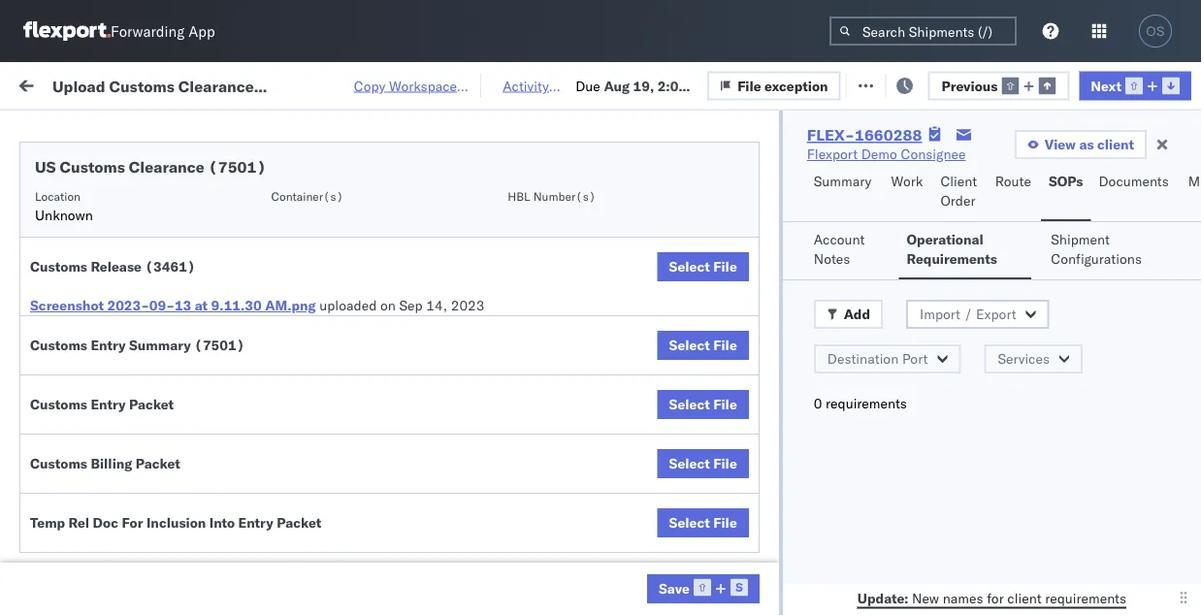 Task type: locate. For each thing, give the bounding box(es) containing it.
3 nov from the top
[[406, 280, 431, 297]]

1 horizontal spatial summary
[[814, 173, 872, 190]]

2 1846748 from the top
[[1114, 280, 1173, 297]]

0 vertical spatial schedule delivery appointment button
[[45, 193, 239, 214]]

file for temp rel doc for inclusion into entry packet
[[714, 515, 738, 532]]

1 1:59 am cdt, nov 5, 2022 from the top
[[313, 195, 484, 212]]

1 schedule pickup from los angeles, ca from the top
[[45, 227, 262, 263]]

client order button
[[933, 164, 988, 221]]

schedule down unknown
[[45, 227, 102, 244]]

1:59 am cdt, nov 5, 2022 for fourth the schedule pickup from los angeles, ca button from the bottom
[[313, 237, 484, 254]]

select file for customs release (3461)
[[669, 258, 738, 275]]

1 delivery from the top
[[106, 194, 155, 211]]

schedule up "screenshot"
[[45, 269, 102, 286]]

at left risk
[[385, 75, 397, 92]]

2 vertical spatial schedule delivery appointment
[[45, 493, 239, 510]]

1:59 am cdt, nov 5, 2022 for 3rd the schedule pickup from los angeles, ca button from the top
[[313, 366, 484, 383]]

1 horizontal spatial import
[[920, 306, 961, 323]]

select file for temp rel doc for inclusion into entry packet
[[669, 515, 738, 532]]

delivery for 1:59 am cst, dec 14, 2022
[[106, 493, 155, 510]]

schedule delivery appointment link up for
[[45, 492, 239, 511]]

1 vertical spatial schedule delivery appointment
[[45, 322, 239, 339]]

cdt, for second the schedule pickup from los angeles, ca button from the top's schedule pickup from los angeles, ca link
[[371, 280, 403, 297]]

1 vertical spatial import
[[920, 306, 961, 323]]

1846748
[[1114, 237, 1173, 254], [1114, 280, 1173, 297], [1114, 323, 1173, 340], [1114, 366, 1173, 383]]

am for second the schedule pickup from los angeles, ca button from the top's schedule pickup from los angeles, ca link
[[345, 280, 368, 297]]

pickup inside "confirm pickup from los angeles, ca"
[[98, 526, 140, 543]]

1 vertical spatial work
[[892, 173, 924, 190]]

0 vertical spatial at
[[385, 75, 397, 92]]

ca down unknown
[[45, 246, 63, 263]]

packet down customs entry summary (7501)
[[129, 396, 174, 413]]

port
[[903, 350, 929, 367]]

0 vertical spatial summary
[[814, 173, 872, 190]]

angeles, for schedule pickup from los angeles, ca link for first the schedule pickup from los angeles, ca button from the bottom
[[208, 440, 262, 457]]

pickup for second the schedule pickup from los angeles, ca button from the top
[[106, 269, 148, 286]]

us
[[35, 157, 56, 177]]

los up 13
[[183, 269, 205, 286]]

4 select file button from the top
[[658, 450, 749, 479]]

schedule delivery appointment button for 1:59 am cst, dec 14, 2022
[[45, 492, 239, 513]]

7 resize handle column header from the left
[[1163, 150, 1186, 616]]

0 vertical spatial schedule delivery appointment
[[45, 194, 239, 211]]

client inside button
[[941, 173, 978, 190]]

file for customs release (3461)
[[714, 258, 738, 275]]

1 horizontal spatial client
[[941, 173, 978, 190]]

0 vertical spatial appointment
[[159, 194, 239, 211]]

fcl for second the schedule pickup from los angeles, ca button from the top's schedule pickup from los angeles, ca link
[[638, 280, 662, 297]]

customs left billing
[[30, 455, 87, 472]]

schedule delivery appointment link down us customs clearance (7501)
[[45, 193, 239, 212]]

schedule delivery appointment up for
[[45, 493, 239, 510]]

documents inside upload customs clearance documents
[[45, 417, 115, 434]]

0 vertical spatial (7501)
[[209, 157, 266, 177]]

entry down 2023-
[[91, 337, 126, 354]]

ca
[[45, 246, 63, 263], [45, 289, 63, 306], [45, 374, 63, 391], [45, 460, 63, 477], [45, 545, 63, 562]]

0 vertical spatial requirements
[[826, 395, 908, 412]]

select file for customs entry summary (7501)
[[669, 337, 738, 354]]

requirements down destination
[[826, 395, 908, 412]]

1 vertical spatial (7501)
[[194, 337, 245, 354]]

10 fcl from the top
[[638, 579, 662, 596]]

2 ocean fcl from the top
[[594, 237, 662, 254]]

add button
[[814, 300, 884, 329]]

3 1:59 am cdt, nov 5, 2022 from the top
[[313, 280, 484, 297]]

3 delivery from the top
[[106, 493, 155, 510]]

0 vertical spatial work
[[211, 75, 245, 92]]

pickup down upload customs clearance documents
[[106, 440, 148, 457]]

me button
[[1181, 164, 1202, 221]]

summary down flexport
[[814, 173, 872, 190]]

work down flexport demo consignee link
[[892, 173, 924, 190]]

delivery down 2023-
[[106, 322, 155, 339]]

5, for schedule pickup from los angeles, ca link corresponding to 3rd the schedule pickup from los angeles, ca button from the top
[[435, 366, 447, 383]]

5 fcl from the top
[[638, 366, 662, 383]]

2 nov from the top
[[406, 237, 431, 254]]

los left into
[[175, 526, 197, 543]]

5 5, from the top
[[435, 366, 447, 383]]

4 1:59 from the top
[[313, 323, 342, 340]]

5, for second the schedule pickup from los angeles, ca button from the top's schedule pickup from los angeles, ca link
[[435, 280, 447, 297]]

nov for second the schedule pickup from los angeles, ca button from the top's schedule pickup from los angeles, ca link
[[406, 280, 431, 297]]

1 select from the top
[[669, 258, 710, 275]]

shipment configurations button
[[1044, 222, 1171, 280]]

14, right sep
[[427, 297, 448, 314]]

confirm pickup from los angeles, ca button
[[45, 525, 276, 566]]

1 vertical spatial clearance
[[150, 398, 213, 415]]

previous
[[942, 77, 998, 94]]

1 vertical spatial schedule delivery appointment button
[[45, 321, 239, 342]]

0 vertical spatial schedule delivery appointment link
[[45, 193, 239, 212]]

1 horizontal spatial documents
[[1099, 173, 1170, 190]]

schedule pickup from los angeles, ca for schedule pickup from los angeles, ca link for fourth the schedule pickup from los angeles, ca button from the bottom
[[45, 227, 262, 263]]

1 ca from the top
[[45, 246, 63, 263]]

schedule pickup from los angeles, ca link for second the schedule pickup from los angeles, ca button from the top
[[45, 268, 276, 307]]

customs down "screenshot"
[[30, 337, 87, 354]]

from for schedule pickup from los angeles, ca link corresponding to 3rd the schedule pickup from los angeles, ca button from the top
[[151, 355, 179, 372]]

packet up 6:00
[[277, 515, 322, 532]]

0 horizontal spatial requirements
[[826, 395, 908, 412]]

file exception
[[871, 75, 962, 92], [738, 77, 829, 94]]

schedule down upload
[[45, 440, 102, 457]]

2 select from the top
[[669, 337, 710, 354]]

clearance down customs entry summary (7501)
[[150, 398, 213, 415]]

entry for summary
[[91, 337, 126, 354]]

select file
[[669, 258, 738, 275], [669, 337, 738, 354], [669, 396, 738, 413], [669, 455, 738, 472], [669, 515, 738, 532]]

0 vertical spatial packet
[[129, 396, 174, 413]]

customs down by:
[[60, 157, 125, 177]]

cst, up the 6:00 pm cst, dec 23, 2022
[[371, 494, 402, 511]]

delivery up for
[[106, 493, 155, 510]]

3 1846748 from the top
[[1114, 323, 1173, 340]]

1 schedule delivery appointment button from the top
[[45, 193, 239, 214]]

import for import / export
[[920, 306, 961, 323]]

los for 3rd the schedule pickup from los angeles, ca button from the top
[[183, 355, 205, 372]]

1:59
[[313, 195, 342, 212], [313, 237, 342, 254], [313, 280, 342, 297], [313, 323, 342, 340], [313, 366, 342, 383], [313, 494, 342, 511]]

shipment
[[1052, 231, 1111, 248]]

1:59 am cdt, nov 5, 2022
[[313, 195, 484, 212], [313, 237, 484, 254], [313, 280, 484, 297], [313, 323, 484, 340], [313, 366, 484, 383]]

1 schedule pickup from los angeles, ca link from the top
[[45, 226, 276, 265]]

appointment up inclusion
[[159, 493, 239, 510]]

pickup up 2023-
[[106, 269, 148, 286]]

0 vertical spatial clearance
[[129, 157, 205, 177]]

location unknown
[[35, 189, 93, 224]]

4 schedule pickup from los angeles, ca from the top
[[45, 440, 262, 477]]

2 schedule delivery appointment button from the top
[[45, 321, 239, 342]]

schedule up upload
[[45, 355, 102, 372]]

file exception button
[[841, 69, 974, 99], [841, 69, 974, 99], [708, 71, 841, 100], [708, 71, 841, 100]]

los down upload customs clearance documents button
[[183, 440, 205, 457]]

1 schedule delivery appointment link from the top
[[45, 193, 239, 212]]

clearance down import work button
[[129, 157, 205, 177]]

2 fcl from the top
[[638, 237, 662, 254]]

3 schedule delivery appointment button from the top
[[45, 492, 239, 513]]

2 vertical spatial schedule delivery appointment button
[[45, 492, 239, 513]]

summary inside button
[[814, 173, 872, 190]]

6 1:59 from the top
[[313, 494, 342, 511]]

3 select file from the top
[[669, 396, 738, 413]]

schedule pickup from los angeles, ca button
[[45, 226, 276, 267], [45, 268, 276, 309], [45, 354, 276, 395], [45, 439, 276, 480]]

schedule delivery appointment link for 1:59 am cdt, nov 5, 2022
[[45, 193, 239, 212]]

exception
[[898, 75, 962, 92], [765, 77, 829, 94]]

documents down view as client
[[1099, 173, 1170, 190]]

customs for customs release (3461)
[[30, 258, 87, 275]]

1 schedule from the top
[[45, 194, 102, 211]]

cdt,
[[371, 195, 403, 212], [371, 237, 403, 254], [371, 280, 403, 297], [371, 323, 403, 340], [371, 366, 403, 383]]

1 vertical spatial requirements
[[1046, 590, 1127, 607]]

documents down upload
[[45, 417, 115, 434]]

select
[[669, 258, 710, 275], [669, 337, 710, 354], [669, 396, 710, 413], [669, 455, 710, 472], [669, 515, 710, 532]]

1:59 am cdt, nov 5, 2022 for second the schedule pickup from los angeles, ca button from the top
[[313, 280, 484, 297]]

4 5, from the top
[[435, 323, 447, 340]]

0 horizontal spatial work
[[211, 75, 245, 92]]

2 appointment from the top
[[159, 322, 239, 339]]

3 fcl from the top
[[638, 280, 662, 297]]

import inside button
[[163, 75, 207, 92]]

schedule down workitem
[[45, 194, 102, 211]]

pickup for first the schedule pickup from los angeles, ca button from the bottom
[[106, 440, 148, 457]]

account notes
[[814, 231, 866, 267]]

customs for customs entry packet
[[30, 396, 87, 413]]

1 select file button from the top
[[658, 252, 749, 282]]

1 vertical spatial appointment
[[159, 322, 239, 339]]

schedule delivery appointment down us customs clearance (7501)
[[45, 194, 239, 211]]

1 select file from the top
[[669, 258, 738, 275]]

schedule pickup from los angeles, ca link
[[45, 226, 276, 265], [45, 268, 276, 307], [45, 354, 276, 393], [45, 439, 276, 478]]

consignee up client order
[[901, 146, 967, 163]]

fcl
[[638, 195, 662, 212], [638, 237, 662, 254], [638, 280, 662, 297], [638, 323, 662, 340], [638, 366, 662, 383], [638, 408, 662, 425], [638, 451, 662, 468], [638, 494, 662, 511], [638, 536, 662, 553], [638, 579, 662, 596]]

dec up the 6:00 pm cst, dec 23, 2022
[[405, 494, 431, 511]]

5 cdt, from the top
[[371, 366, 403, 383]]

0 vertical spatial 14,
[[427, 297, 448, 314]]

file exception up client name button
[[738, 77, 829, 94]]

select file button for customs release (3461)
[[658, 252, 749, 282]]

ocean fcl
[[594, 195, 662, 212], [594, 237, 662, 254], [594, 280, 662, 297], [594, 323, 662, 340], [594, 366, 662, 383], [594, 408, 662, 425], [594, 451, 662, 468], [594, 494, 662, 511], [594, 536, 662, 553], [594, 579, 662, 596]]

file for customs entry packet
[[714, 396, 738, 413]]

schedule delivery appointment button down us customs clearance (7501)
[[45, 193, 239, 214]]

entry right into
[[238, 515, 273, 532]]

schedule pickup from los angeles, ca for second the schedule pickup from los angeles, ca button from the top's schedule pickup from los angeles, ca link
[[45, 269, 262, 306]]

entry for packet
[[91, 396, 126, 413]]

import inside "button"
[[920, 306, 961, 323]]

exception down search shipments (/) text field
[[898, 75, 962, 92]]

1 vertical spatial packet
[[136, 455, 180, 472]]

1 vertical spatial entry
[[91, 396, 126, 413]]

3 schedule pickup from los angeles, ca link from the top
[[45, 354, 276, 393]]

0 horizontal spatial on
[[381, 297, 396, 314]]

ca up temp
[[45, 460, 63, 477]]

customs up customs billing packet
[[30, 396, 87, 413]]

client inside button
[[720, 159, 752, 173]]

requirements right for
[[1046, 590, 1127, 607]]

for
[[122, 515, 143, 532]]

1 horizontal spatial requirements
[[1046, 590, 1127, 607]]

angeles, for confirm pickup from los angeles, ca link
[[200, 526, 254, 543]]

0 vertical spatial import
[[163, 75, 207, 92]]

select file for customs entry packet
[[669, 396, 738, 413]]

add
[[844, 306, 871, 323]]

nov for schedule pickup from los angeles, ca link corresponding to 3rd the schedule pickup from los angeles, ca button from the top
[[406, 366, 431, 383]]

1 horizontal spatial work
[[892, 173, 924, 190]]

client left name
[[720, 159, 752, 173]]

1 5, from the top
[[435, 195, 447, 212]]

import / export
[[920, 306, 1017, 323]]

resize handle column header
[[278, 150, 301, 616], [493, 150, 517, 616], [561, 150, 584, 616], [687, 150, 711, 616], [814, 150, 837, 616], [1008, 150, 1031, 616], [1163, 150, 1186, 616], [1167, 150, 1190, 616]]

2 schedule from the top
[[45, 227, 102, 244]]

1 vertical spatial schedule delivery appointment link
[[45, 321, 239, 340]]

import down app
[[163, 75, 207, 92]]

schedule delivery appointment down 2023-
[[45, 322, 239, 339]]

5 1:59 from the top
[[313, 366, 342, 383]]

2 schedule pickup from los angeles, ca link from the top
[[45, 268, 276, 307]]

appointment down 13
[[159, 322, 239, 339]]

3 schedule pickup from los angeles, ca from the top
[[45, 355, 262, 391]]

los down 13
[[183, 355, 205, 372]]

angeles, for schedule pickup from los angeles, ca link corresponding to 3rd the schedule pickup from los angeles, ca button from the top
[[208, 355, 262, 372]]

pickup right the rel
[[98, 526, 140, 543]]

schedule delivery appointment button down 2023-
[[45, 321, 239, 342]]

2022
[[451, 195, 484, 212], [451, 237, 484, 254], [451, 280, 484, 297], [451, 323, 484, 340], [451, 366, 484, 383], [458, 494, 492, 511], [457, 536, 491, 553]]

import
[[163, 75, 207, 92], [920, 306, 961, 323]]

0 horizontal spatial file exception
[[738, 77, 829, 94]]

entry right upload
[[91, 396, 126, 413]]

schedule down "screenshot"
[[45, 322, 102, 339]]

client
[[1098, 136, 1135, 153], [1008, 590, 1042, 607]]

los up the (3461)
[[183, 227, 205, 244]]

1 horizontal spatial at
[[385, 75, 397, 92]]

actions
[[1144, 159, 1184, 173]]

packet
[[129, 396, 174, 413], [136, 455, 180, 472], [277, 515, 322, 532]]

(7501)
[[209, 157, 266, 177], [194, 337, 245, 354]]

0 vertical spatial on
[[475, 75, 490, 92]]

clearance inside upload customs clearance documents
[[150, 398, 213, 415]]

client order
[[941, 173, 978, 209]]

requirements
[[826, 395, 908, 412], [1046, 590, 1127, 607]]

nov
[[406, 195, 431, 212], [406, 237, 431, 254], [406, 280, 431, 297], [406, 323, 431, 340], [406, 366, 431, 383]]

view as client
[[1045, 136, 1135, 153]]

2 cdt, from the top
[[371, 237, 403, 254]]

3 schedule pickup from los angeles, ca button from the top
[[45, 354, 276, 395]]

select file button
[[658, 252, 749, 282], [658, 331, 749, 360], [658, 390, 749, 419], [658, 450, 749, 479], [658, 509, 749, 538]]

into
[[209, 515, 235, 532]]

2 flex-1846748 from the top
[[1072, 280, 1173, 297]]

3 5, from the top
[[435, 280, 447, 297]]

customs entry summary (7501)
[[30, 337, 245, 354]]

1 horizontal spatial client
[[1098, 136, 1135, 153]]

3 select from the top
[[669, 396, 710, 413]]

6:00 pm cst, dec 23, 2022
[[313, 536, 491, 553]]

work down app
[[211, 75, 245, 92]]

2 select file button from the top
[[658, 331, 749, 360]]

exception up flexport
[[765, 77, 829, 94]]

on left sep
[[381, 297, 396, 314]]

at
[[385, 75, 397, 92], [195, 297, 208, 314]]

uploaded
[[320, 297, 377, 314]]

1 vertical spatial delivery
[[106, 322, 155, 339]]

4 select file from the top
[[669, 455, 738, 472]]

select file for customs billing packet
[[669, 455, 738, 472]]

schedule up the rel
[[45, 493, 102, 510]]

configurations
[[1052, 250, 1143, 267]]

select for temp rel doc for inclusion into entry packet
[[669, 515, 710, 532]]

5 1:59 am cdt, nov 5, 2022 from the top
[[313, 366, 484, 383]]

los
[[183, 227, 205, 244], [183, 269, 205, 286], [183, 355, 205, 372], [183, 440, 205, 457], [175, 526, 197, 543]]

0 vertical spatial client
[[1098, 136, 1135, 153]]

schedule pickup from los angeles, ca
[[45, 227, 262, 263], [45, 269, 262, 306], [45, 355, 262, 391], [45, 440, 262, 477]]

flex-1846748 button
[[1041, 233, 1177, 260], [1041, 233, 1177, 260], [1041, 275, 1177, 302], [1041, 275, 1177, 302], [1041, 318, 1177, 345], [1041, 318, 1177, 345], [1041, 361, 1177, 388], [1041, 361, 1177, 388]]

1 vertical spatial dec
[[404, 536, 429, 553]]

select file button for customs billing packet
[[658, 450, 749, 479]]

3 ca from the top
[[45, 374, 63, 391]]

delivery down us customs clearance (7501)
[[106, 194, 155, 211]]

packet right billing
[[136, 455, 180, 472]]

1 1:59 from the top
[[313, 195, 342, 212]]

0 vertical spatial dec
[[405, 494, 431, 511]]

dec left 23,
[[404, 536, 429, 553]]

container(s)
[[271, 189, 344, 203]]

work
[[211, 75, 245, 92], [892, 173, 924, 190]]

action
[[1135, 75, 1178, 92]]

client right for
[[1008, 590, 1042, 607]]

fcl for schedule delivery appointment link related to 1:59 am cst, dec 14, 2022
[[638, 494, 662, 511]]

4 select from the top
[[669, 455, 710, 472]]

6 resize handle column header from the left
[[1008, 150, 1031, 616]]

1 cdt, from the top
[[371, 195, 403, 212]]

select file button for customs entry summary (7501)
[[658, 331, 749, 360]]

for
[[988, 590, 1005, 607]]

8 fcl from the top
[[638, 494, 662, 511]]

2 vertical spatial schedule delivery appointment link
[[45, 492, 239, 511]]

dec for 23,
[[404, 536, 429, 553]]

1 schedule delivery appointment from the top
[[45, 194, 239, 211]]

5 select from the top
[[669, 515, 710, 532]]

4 flex-1846748 from the top
[[1072, 366, 1173, 383]]

1 vertical spatial cst,
[[370, 536, 401, 553]]

client up flex id button at top
[[1098, 136, 1135, 153]]

4 schedule pickup from los angeles, ca link from the top
[[45, 439, 276, 478]]

14, up 23,
[[434, 494, 455, 511]]

10 ocean fcl from the top
[[594, 579, 662, 596]]

2 vertical spatial delivery
[[106, 493, 155, 510]]

schedule delivery appointment link for 1:59 am cst, dec 14, 2022
[[45, 492, 239, 511]]

ca inside "confirm pickup from los angeles, ca"
[[45, 545, 63, 562]]

am for schedule pickup from los angeles, ca link for fourth the schedule pickup from los angeles, ca button from the bottom
[[345, 237, 368, 254]]

customs for customs billing packet
[[30, 455, 87, 472]]

customs inside upload customs clearance documents
[[92, 398, 147, 415]]

select for customs release (3461)
[[669, 258, 710, 275]]

sops button
[[1042, 164, 1092, 221]]

at right 13
[[195, 297, 208, 314]]

customs for customs entry summary (7501)
[[30, 337, 87, 354]]

import for import work
[[163, 75, 207, 92]]

import / export button
[[907, 300, 1050, 329]]

2 1:59 am cdt, nov 5, 2022 from the top
[[313, 237, 484, 254]]

on right 205
[[475, 75, 490, 92]]

2 5, from the top
[[435, 237, 447, 254]]

cst, right pm
[[370, 536, 401, 553]]

schedule delivery appointment link down 2023-
[[45, 321, 239, 340]]

(7501) down 9.11.30
[[194, 337, 245, 354]]

(7501) down import work button
[[209, 157, 266, 177]]

1:59 for schedule delivery appointment link related to 1:59 am cst, dec 14, 2022
[[313, 494, 342, 511]]

1 vertical spatial at
[[195, 297, 208, 314]]

fcl for confirm pickup from los angeles, ca link
[[638, 536, 662, 553]]

1 nov from the top
[[406, 195, 431, 212]]

0 horizontal spatial client
[[720, 159, 752, 173]]

0 horizontal spatial documents
[[45, 417, 115, 434]]

5, for schedule delivery appointment link related to 1:59 am cdt, nov 5, 2022
[[435, 195, 447, 212]]

5 select file button from the top
[[658, 509, 749, 538]]

flex-1846748 for second the schedule pickup from los angeles, ca button from the top's schedule pickup from los angeles, ca link
[[1072, 280, 1173, 297]]

from for second the schedule pickup from los angeles, ca button from the top's schedule pickup from los angeles, ca link
[[151, 269, 179, 286]]

2023-
[[107, 297, 149, 314]]

los inside "confirm pickup from los angeles, ca"
[[175, 526, 197, 543]]

forwarding app link
[[23, 21, 215, 41]]

screenshot
[[30, 297, 104, 314]]

1 horizontal spatial on
[[475, 75, 490, 92]]

schedule delivery appointment button up for
[[45, 492, 239, 513]]

0 vertical spatial delivery
[[106, 194, 155, 211]]

2 schedule pickup from los angeles, ca from the top
[[45, 269, 262, 306]]

0 horizontal spatial client
[[1008, 590, 1042, 607]]

3 flex-1846748 from the top
[[1072, 323, 1173, 340]]

3 schedule delivery appointment from the top
[[45, 493, 239, 510]]

0 requirements
[[814, 395, 908, 412]]

import left /
[[920, 306, 961, 323]]

1 vertical spatial documents
[[45, 417, 115, 434]]

risk
[[401, 75, 424, 92]]

205 on track
[[446, 75, 525, 92]]

3 select file button from the top
[[658, 390, 749, 419]]

1:59 for schedule pickup from los angeles, ca link corresponding to 3rd the schedule pickup from los angeles, ca button from the top
[[313, 366, 342, 383]]

schedule delivery appointment
[[45, 194, 239, 211], [45, 322, 239, 339], [45, 493, 239, 510]]

3 ocean fcl from the top
[[594, 280, 662, 297]]

2 schedule delivery appointment link from the top
[[45, 321, 239, 340]]

3 schedule delivery appointment link from the top
[[45, 492, 239, 511]]

consignee down flex-1660288 link at right
[[847, 159, 902, 173]]

7 schedule from the top
[[45, 493, 102, 510]]

pickup up release
[[106, 227, 148, 244]]

from inside "confirm pickup from los angeles, ca"
[[143, 526, 172, 543]]

5 ca from the top
[[45, 545, 63, 562]]

client up order
[[941, 173, 978, 190]]

customs right upload
[[92, 398, 147, 415]]

ca for schedule pickup from los angeles, ca link for first the schedule pickup from los angeles, ca button from the bottom
[[45, 460, 63, 477]]

ca down customs release (3461)
[[45, 289, 63, 306]]

file exception down search shipments (/) text field
[[871, 75, 962, 92]]

app
[[189, 22, 215, 40]]

pickup down customs entry summary (7501)
[[106, 355, 148, 372]]

flex-1846748 for schedule pickup from los angeles, ca link for fourth the schedule pickup from los angeles, ca button from the bottom
[[1072, 237, 1173, 254]]

0 horizontal spatial import
[[163, 75, 207, 92]]

due aug 19, 2:00 am
[[576, 77, 687, 113]]

pickup for 3rd the schedule pickup from los angeles, ca button from the top
[[106, 355, 148, 372]]

1 vertical spatial summary
[[129, 337, 191, 354]]

upload customs clearance documents
[[45, 398, 213, 434]]

5 select file from the top
[[669, 515, 738, 532]]

1:59 for second the schedule pickup from los angeles, ca button from the top's schedule pickup from los angeles, ca link
[[313, 280, 342, 297]]

3 1:59 from the top
[[313, 280, 342, 297]]

2 vertical spatial appointment
[[159, 493, 239, 510]]

angeles, for second the schedule pickup from los angeles, ca button from the top's schedule pickup from los angeles, ca link
[[208, 269, 262, 286]]

summary down 09-
[[129, 337, 191, 354]]

3 schedule from the top
[[45, 269, 102, 286]]

4 nov from the top
[[406, 323, 431, 340]]

client for client name
[[720, 159, 752, 173]]

4 ca from the top
[[45, 460, 63, 477]]

ca down confirm on the bottom left of the page
[[45, 545, 63, 562]]

ca up upload
[[45, 374, 63, 391]]

customs up "screenshot"
[[30, 258, 87, 275]]

schedule delivery appointment button
[[45, 193, 239, 214], [45, 321, 239, 342], [45, 492, 239, 513]]

customs billing packet
[[30, 455, 180, 472]]

los for first the schedule pickup from los angeles, ca button from the bottom
[[183, 440, 205, 457]]

6 fcl from the top
[[638, 408, 662, 425]]

appointment down us customs clearance (7501)
[[159, 194, 239, 211]]

angeles, inside "confirm pickup from los angeles, ca"
[[200, 526, 254, 543]]

cdt, for schedule pickup from los angeles, ca link corresponding to 3rd the schedule pickup from los angeles, ca button from the top
[[371, 366, 403, 383]]

file for customs entry summary (7501)
[[714, 337, 738, 354]]

0 vertical spatial entry
[[91, 337, 126, 354]]

delivery for 1:59 am cdt, nov 5, 2022
[[106, 194, 155, 211]]

my
[[19, 70, 50, 97]]

cdt, for schedule pickup from los angeles, ca link for fourth the schedule pickup from los angeles, ca button from the bottom
[[371, 237, 403, 254]]

ocean
[[594, 195, 634, 212], [762, 195, 802, 212], [889, 195, 928, 212], [594, 237, 634, 254], [762, 237, 802, 254], [889, 237, 928, 254], [594, 280, 634, 297], [762, 280, 802, 297], [889, 280, 928, 297], [594, 323, 634, 340], [762, 323, 802, 340], [889, 323, 928, 340], [594, 366, 634, 383], [762, 366, 802, 383], [889, 366, 928, 383], [594, 408, 634, 425], [762, 408, 802, 425], [889, 408, 928, 425], [594, 451, 634, 468], [762, 451, 802, 468], [594, 494, 634, 511], [762, 494, 802, 511], [594, 536, 634, 553], [762, 536, 802, 553], [594, 579, 634, 596], [762, 579, 802, 596], [889, 579, 928, 596]]

9 fcl from the top
[[638, 536, 662, 553]]

destination
[[828, 350, 899, 367]]

0 vertical spatial cst,
[[371, 494, 402, 511]]

2 schedule pickup from los angeles, ca button from the top
[[45, 268, 276, 309]]



Task type: describe. For each thing, give the bounding box(es) containing it.
5 resize handle column header from the left
[[814, 150, 837, 616]]

pm
[[345, 536, 367, 553]]

consignee button
[[837, 154, 1012, 174]]

filtered
[[19, 119, 67, 136]]

5 ocean fcl from the top
[[594, 366, 662, 383]]

confirm pickup from los angeles, ca link
[[45, 525, 276, 564]]

am for schedule delivery appointment link related to 1:59 am cst, dec 14, 2022
[[345, 494, 368, 511]]

3 resize handle column header from the left
[[561, 150, 584, 616]]

ca for schedule pickup from los angeles, ca link for fourth the schedule pickup from los angeles, ca button from the bottom
[[45, 246, 63, 263]]

hbl
[[508, 189, 531, 203]]

temp
[[30, 515, 65, 532]]

13
[[175, 297, 192, 314]]

9 ocean fcl from the top
[[594, 536, 662, 553]]

clearance for (7501)
[[129, 157, 205, 177]]

1846748 for second the schedule pickup from los angeles, ca button from the top's schedule pickup from los angeles, ca link
[[1114, 280, 1173, 297]]

205
[[446, 75, 471, 92]]

export
[[977, 306, 1017, 323]]

4 schedule pickup from los angeles, ca button from the top
[[45, 439, 276, 480]]

sep
[[400, 297, 423, 314]]

requirements
[[907, 250, 998, 267]]

7 fcl from the top
[[638, 451, 662, 468]]

5 schedule from the top
[[45, 355, 102, 372]]

am for schedule pickup from los angeles, ca link corresponding to 3rd the schedule pickup from los angeles, ca button from the top
[[345, 366, 368, 383]]

4 ocean fcl from the top
[[594, 323, 662, 340]]

select file button for customs entry packet
[[658, 390, 749, 419]]

am for schedule delivery appointment link related to 1:59 am cdt, nov 5, 2022
[[345, 195, 368, 212]]

workitem
[[21, 159, 72, 173]]

fcl for upload customs clearance documents link
[[638, 408, 662, 425]]

schedule pickup from los angeles, ca link for 3rd the schedule pickup from los angeles, ca button from the top
[[45, 354, 276, 393]]

2 resize handle column header from the left
[[493, 150, 517, 616]]

name
[[755, 159, 786, 173]]

me
[[1189, 173, 1202, 190]]

schedule pickup from los angeles, ca for schedule pickup from los angeles, ca link corresponding to 3rd the schedule pickup from los angeles, ca button from the top
[[45, 355, 262, 391]]

as
[[1080, 136, 1095, 153]]

schedule pickup from los angeles, ca link for fourth the schedule pickup from los angeles, ca button from the bottom
[[45, 226, 276, 265]]

1 vertical spatial 14,
[[434, 494, 455, 511]]

previous button
[[929, 71, 1070, 100]]

packet for customs entry packet
[[129, 396, 174, 413]]

account notes button
[[807, 222, 888, 280]]

import work button
[[156, 62, 252, 106]]

route
[[996, 173, 1032, 190]]

(7501) for us customs clearance (7501)
[[209, 157, 266, 177]]

4 schedule from the top
[[45, 322, 102, 339]]

select for customs billing packet
[[669, 455, 710, 472]]

consignee inside 'button'
[[847, 159, 902, 173]]

2023
[[451, 297, 485, 314]]

flex-1889466
[[1072, 579, 1173, 596]]

save button
[[648, 575, 760, 604]]

customs entry packet
[[30, 396, 174, 413]]

6 schedule from the top
[[45, 440, 102, 457]]

file for customs billing packet
[[714, 455, 738, 472]]

doc
[[93, 515, 118, 532]]

angeles, for schedule pickup from los angeles, ca link for fourth the schedule pickup from los angeles, ca button from the bottom
[[208, 227, 262, 244]]

schedule delivery appointment button for 1:59 am cdt, nov 5, 2022
[[45, 193, 239, 214]]

flex
[[1041, 159, 1063, 173]]

flex-1660288 link
[[808, 125, 923, 145]]

schedule pickup from los angeles, ca for schedule pickup from los angeles, ca link for first the schedule pickup from los angeles, ca button from the bottom
[[45, 440, 262, 477]]

cst, for am
[[371, 494, 402, 511]]

clearance for documents
[[150, 398, 213, 415]]

services button
[[985, 345, 1083, 374]]

los for second the schedule pickup from los angeles, ca button from the top
[[183, 269, 205, 286]]

batch
[[1094, 75, 1132, 92]]

2 vertical spatial packet
[[277, 515, 322, 532]]

confirm pickup from los angeles, ca
[[45, 526, 254, 562]]

account
[[814, 231, 866, 248]]

fcl for schedule delivery appointment link related to 1:59 am cdt, nov 5, 2022
[[638, 195, 662, 212]]

destination port
[[828, 350, 929, 367]]

flexport. image
[[23, 21, 111, 41]]

am inside due aug 19, 2:00 am
[[604, 96, 627, 113]]

1 vertical spatial on
[[381, 297, 396, 314]]

1 resize handle column header from the left
[[278, 150, 301, 616]]

schedule delivery appointment for 1:59 am cdt, nov 5, 2022
[[45, 194, 239, 211]]

759 at risk
[[356, 75, 424, 92]]

view
[[1045, 136, 1077, 153]]

work button
[[884, 164, 933, 221]]

1 vertical spatial client
[[1008, 590, 1042, 607]]

operational requirements
[[907, 231, 998, 267]]

next
[[1092, 77, 1122, 94]]

1846748 for schedule pickup from los angeles, ca link for fourth the schedule pickup from los angeles, ca button from the bottom
[[1114, 237, 1173, 254]]

sops
[[1049, 173, 1084, 190]]

09-
[[149, 297, 175, 314]]

aug
[[604, 77, 630, 94]]

filtered by:
[[19, 119, 89, 136]]

rel
[[69, 515, 89, 532]]

work
[[56, 70, 106, 97]]

4 resize handle column header from the left
[[687, 150, 711, 616]]

due
[[576, 77, 601, 94]]

1:59 for schedule pickup from los angeles, ca link for fourth the schedule pickup from los angeles, ca button from the bottom
[[313, 237, 342, 254]]

schedule pickup from los angeles, ca link for first the schedule pickup from los angeles, ca button from the bottom
[[45, 439, 276, 478]]

client inside "button"
[[1098, 136, 1135, 153]]

0 horizontal spatial at
[[195, 297, 208, 314]]

os button
[[1134, 9, 1179, 53]]

0 horizontal spatial summary
[[129, 337, 191, 354]]

screenshot 2023-09-13 at 9.11.30 am.png uploaded on sep 14, 2023
[[30, 297, 485, 314]]

1889466
[[1114, 579, 1173, 596]]

screenshot 2023-09-13 at 9.11.30 am.png link
[[30, 296, 316, 316]]

1 horizontal spatial exception
[[898, 75, 962, 92]]

fcl for schedule pickup from los angeles, ca link for fourth the schedule pickup from los angeles, ca button from the bottom
[[638, 237, 662, 254]]

schedule delivery appointment for 1:59 am cst, dec 14, 2022
[[45, 493, 239, 510]]

from for schedule pickup from los angeles, ca link for first the schedule pickup from los angeles, ca button from the bottom
[[151, 440, 179, 457]]

documents button
[[1092, 164, 1181, 221]]

/
[[965, 306, 973, 323]]

select for customs entry packet
[[669, 396, 710, 413]]

inclusion
[[147, 515, 206, 532]]

upload
[[45, 398, 89, 415]]

dec for 14,
[[405, 494, 431, 511]]

8 ocean fcl from the top
[[594, 494, 662, 511]]

by:
[[70, 119, 89, 136]]

4 cdt, from the top
[[371, 323, 403, 340]]

1846748 for schedule pickup from los angeles, ca link corresponding to 3rd the schedule pickup from los angeles, ca button from the top
[[1114, 366, 1173, 383]]

release
[[91, 258, 142, 275]]

flex-1660288
[[808, 125, 923, 145]]

from for schedule pickup from los angeles, ca link for fourth the schedule pickup from los angeles, ca button from the bottom
[[151, 227, 179, 244]]

select for customs entry summary (7501)
[[669, 337, 710, 354]]

from for confirm pickup from los angeles, ca link
[[143, 526, 172, 543]]

2 schedule delivery appointment from the top
[[45, 322, 239, 339]]

message
[[260, 75, 315, 92]]

los for fourth the schedule pickup from los angeles, ca button from the bottom
[[183, 227, 205, 244]]

client name button
[[711, 154, 817, 174]]

workitem button
[[12, 154, 282, 174]]

new
[[913, 590, 940, 607]]

cst, for pm
[[370, 536, 401, 553]]

2 vertical spatial entry
[[238, 515, 273, 532]]

update:
[[858, 590, 909, 607]]

forwarding app
[[111, 22, 215, 40]]

os
[[1147, 24, 1166, 38]]

order
[[941, 192, 976, 209]]

1 horizontal spatial file exception
[[871, 75, 962, 92]]

flex id
[[1041, 159, 1077, 173]]

upload customs clearance documents link
[[45, 397, 276, 435]]

packet for customs billing packet
[[136, 455, 180, 472]]

notes
[[814, 250, 851, 267]]

confirm
[[45, 526, 94, 543]]

2:00
[[658, 77, 687, 94]]

4 1:59 am cdt, nov 5, 2022 from the top
[[313, 323, 484, 340]]

shipment configurations
[[1052, 231, 1143, 267]]

8 resize handle column header from the left
[[1167, 150, 1190, 616]]

0 horizontal spatial exception
[[765, 77, 829, 94]]

pickup for confirm pickup from los angeles, ca button
[[98, 526, 140, 543]]

next button
[[1080, 71, 1192, 100]]

select file button for temp rel doc for inclusion into entry packet
[[658, 509, 749, 538]]

summary button
[[807, 164, 884, 221]]

Search Work text field
[[550, 69, 761, 99]]

update: new names for client requirements
[[858, 590, 1127, 607]]

ca for schedule pickup from los angeles, ca link corresponding to 3rd the schedule pickup from los angeles, ca button from the top
[[45, 374, 63, 391]]

am.png
[[265, 297, 316, 314]]

los for confirm pickup from los angeles, ca button
[[175, 526, 197, 543]]

unknown
[[35, 207, 93, 224]]

flexport
[[808, 146, 858, 163]]

operational requirements button
[[900, 222, 1032, 280]]

1:59 am cst, dec 14, 2022
[[313, 494, 492, 511]]

ca for confirm pickup from los angeles, ca link
[[45, 545, 63, 562]]

759
[[356, 75, 382, 92]]

6 ocean fcl from the top
[[594, 408, 662, 425]]

1:59 for schedule delivery appointment link related to 1:59 am cdt, nov 5, 2022
[[313, 195, 342, 212]]

0 vertical spatial documents
[[1099, 173, 1170, 190]]

appointment for 1:59 am cst, dec 14, 2022
[[159, 493, 239, 510]]

client for client order
[[941, 173, 978, 190]]

appointment for 1:59 am cdt, nov 5, 2022
[[159, 194, 239, 211]]

ca for second the schedule pickup from los angeles, ca button from the top's schedule pickup from los angeles, ca link
[[45, 289, 63, 306]]

0
[[814, 395, 823, 412]]

1 ocean fcl from the top
[[594, 195, 662, 212]]

temp rel doc for inclusion into entry packet
[[30, 515, 322, 532]]

nov for schedule pickup from los angeles, ca link for fourth the schedule pickup from los angeles, ca button from the bottom
[[406, 237, 431, 254]]

1 schedule pickup from los angeles, ca button from the top
[[45, 226, 276, 267]]

2 delivery from the top
[[106, 322, 155, 339]]

location
[[35, 189, 81, 203]]

7 ocean fcl from the top
[[594, 451, 662, 468]]

flex-1846748 for schedule pickup from los angeles, ca link corresponding to 3rd the schedule pickup from los angeles, ca button from the top
[[1072, 366, 1173, 383]]

4 fcl from the top
[[638, 323, 662, 340]]

6:00
[[313, 536, 342, 553]]

demo
[[862, 146, 898, 163]]

Search Shipments (/) text field
[[830, 17, 1017, 46]]

message (0)
[[260, 75, 340, 92]]

view as client button
[[1015, 130, 1148, 159]]



Task type: vqa. For each thing, say whether or not it's contained in the screenshot.
FCL
yes



